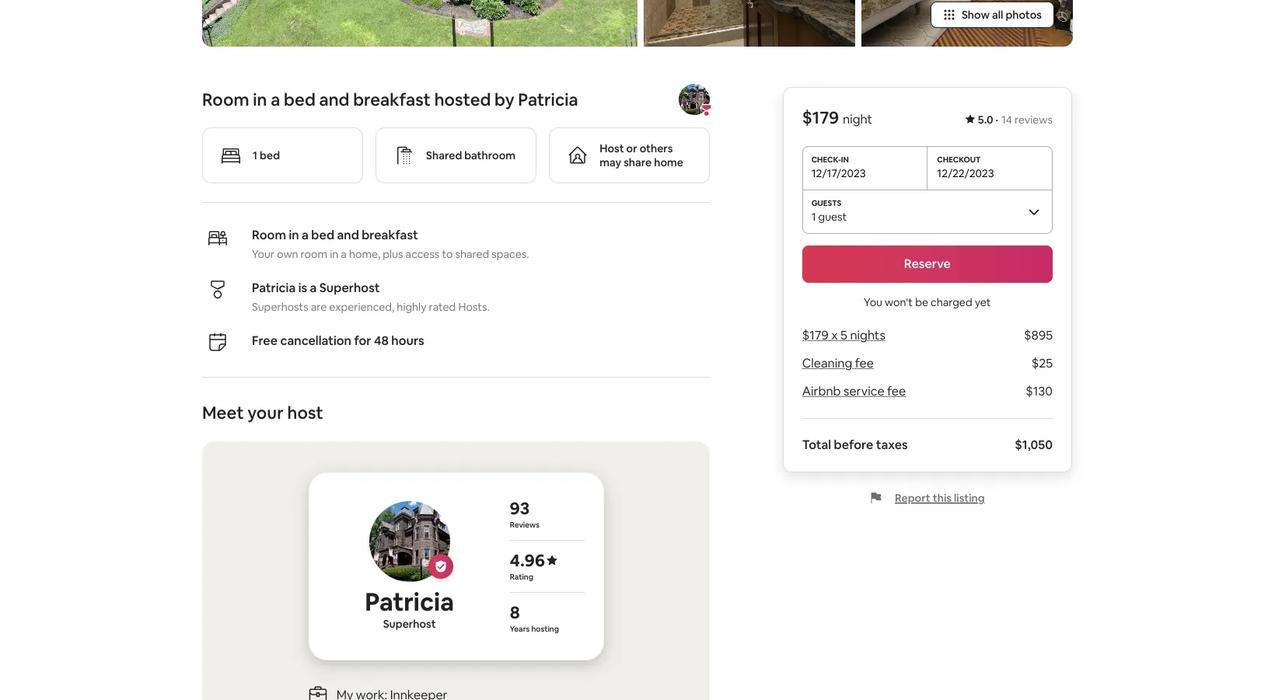 Task type: describe. For each thing, give the bounding box(es) containing it.
spaces.
[[492, 247, 529, 261]]

5.0
[[978, 113, 994, 127]]

plus
[[383, 247, 403, 261]]

$179 for $179 x 5 nights
[[803, 327, 829, 344]]

airbnb
[[803, 384, 841, 400]]

night
[[843, 111, 873, 128]]

report
[[895, 492, 931, 506]]

total
[[803, 437, 832, 454]]

meet your host
[[202, 402, 323, 424]]

host or others may share home
[[600, 141, 684, 169]]

patricia for patricia
[[365, 587, 454, 619]]

your
[[252, 247, 275, 261]]

bed for room in a bed and breakfast your own room in a home, plus access to shared spaces.
[[311, 227, 335, 243]]

patricia image
[[679, 84, 710, 115]]

your
[[248, 402, 284, 424]]

cancellation
[[280, 333, 352, 349]]

a left home,
[[341, 247, 347, 261]]

a for patricia is a superhost superhosts are experienced, highly rated hosts.
[[310, 280, 317, 296]]

you
[[864, 296, 883, 310]]

show
[[962, 7, 990, 21]]

in for room in a bed and breakfast your own room in a home, plus access to shared spaces.
[[289, 227, 299, 243]]

host
[[600, 141, 624, 155]]

report this listing button
[[871, 492, 985, 506]]

93 reviews
[[510, 498, 540, 530]]

room in a bed and breakfast hosted by patricia
[[202, 88, 579, 110]]

$179 for $179 night
[[803, 107, 840, 128]]

room in a bed and breakfast your own room in a home, plus access to shared spaces.
[[252, 227, 529, 261]]

superhosts
[[252, 300, 309, 314]]

others
[[640, 141, 673, 155]]

meet
[[202, 402, 244, 424]]

and for your
[[337, 227, 359, 243]]

cleaning
[[803, 356, 853, 372]]

by
[[495, 88, 515, 110]]

nights
[[851, 327, 886, 344]]

patricia superhost
[[365, 587, 454, 631]]

rating
[[510, 572, 534, 582]]

all
[[993, 7, 1004, 21]]

$179 night
[[803, 107, 873, 128]]

shared bathroom
[[426, 148, 516, 162]]

belle fonte room - reynolds mansion image 1 image
[[202, 0, 638, 46]]

cleaning fee button
[[803, 356, 874, 372]]

guest
[[819, 210, 847, 224]]

93
[[510, 498, 530, 519]]

highly
[[397, 300, 427, 314]]

breakfast for hosted
[[353, 88, 431, 110]]

1 guest button
[[803, 190, 1053, 233]]

or
[[627, 141, 638, 155]]

12/17/2023
[[812, 166, 866, 180]]

reviews
[[1015, 113, 1053, 127]]

hosted
[[435, 88, 491, 110]]

patricia for patricia is a superhost
[[252, 280, 296, 296]]

1 for 1 guest
[[812, 210, 816, 224]]

8 years hosting
[[510, 602, 559, 634]]

bed for room in a bed and breakfast hosted by patricia
[[284, 88, 316, 110]]

shared
[[426, 148, 462, 162]]

belle fonte room - reynolds mansion image 3 image
[[644, 0, 856, 46]]

0 horizontal spatial fee
[[855, 356, 874, 372]]

48
[[374, 333, 389, 349]]

bathroom
[[465, 148, 516, 162]]

x
[[832, 327, 838, 344]]

may
[[600, 155, 622, 169]]

5.0 · 14 reviews
[[978, 113, 1053, 127]]

report this listing
[[895, 492, 985, 506]]

be
[[916, 296, 929, 310]]

$895
[[1024, 327, 1053, 344]]

superhost inside patricia is a superhost superhosts are experienced, highly rated hosts.
[[320, 280, 380, 296]]

airbnb service fee button
[[803, 384, 906, 400]]

reserve button
[[803, 246, 1053, 283]]

room for room in a bed and breakfast hosted by patricia
[[202, 88, 249, 110]]

are
[[311, 300, 327, 314]]

$179 x 5 nights button
[[803, 327, 886, 344]]

access
[[406, 247, 440, 261]]

room
[[301, 247, 328, 261]]

airbnb service fee
[[803, 384, 906, 400]]

14
[[1002, 113, 1013, 127]]

room for room in a bed and breakfast your own room in a home, plus access to shared spaces.
[[252, 227, 286, 243]]

total before taxes
[[803, 437, 908, 454]]

hosting
[[532, 624, 559, 634]]

yet
[[975, 296, 991, 310]]

$1,050
[[1015, 437, 1053, 454]]

host
[[287, 402, 323, 424]]



Task type: vqa. For each thing, say whether or not it's contained in the screenshot.
the left 'in'
yes



Task type: locate. For each thing, give the bounding box(es) containing it.
for
[[354, 333, 371, 349]]

superhost inside patricia superhost
[[383, 617, 436, 631]]

1 vertical spatial fee
[[888, 384, 906, 400]]

home,
[[349, 247, 381, 261]]

a up "1 bed"
[[271, 88, 280, 110]]

experienced,
[[329, 300, 395, 314]]

reserve
[[904, 256, 951, 272]]

home
[[654, 155, 684, 169]]

a for room in a bed and breakfast hosted by patricia
[[271, 88, 280, 110]]

2 vertical spatial patricia
[[365, 587, 454, 619]]

1 vertical spatial breakfast
[[362, 227, 418, 243]]

patricia is a superhost. image
[[701, 104, 714, 116]]

1 horizontal spatial superhost
[[383, 617, 436, 631]]

a for room in a bed and breakfast your own room in a home, plus access to shared spaces.
[[302, 227, 309, 243]]

in for room in a bed and breakfast hosted by patricia
[[253, 88, 267, 110]]

free cancellation for 48 hours
[[252, 333, 425, 349]]

patricia image
[[679, 84, 710, 115]]

in up own
[[289, 227, 299, 243]]

breakfast for your
[[362, 227, 418, 243]]

0 vertical spatial bed
[[284, 88, 316, 110]]

and
[[319, 88, 350, 110], [337, 227, 359, 243]]

breakfast left hosted
[[353, 88, 431, 110]]

cleaning fee
[[803, 356, 874, 372]]

patricia
[[518, 88, 579, 110], [252, 280, 296, 296], [365, 587, 454, 619]]

1 horizontal spatial room
[[252, 227, 286, 243]]

1 inside popup button
[[812, 210, 816, 224]]

0 horizontal spatial 1
[[253, 148, 258, 162]]

1 guest
[[812, 210, 847, 224]]

1 vertical spatial in
[[289, 227, 299, 243]]

1 vertical spatial bed
[[260, 148, 280, 162]]

breakfast inside room in a bed and breakfast your own room in a home, plus access to shared spaces.
[[362, 227, 418, 243]]

0 vertical spatial room
[[202, 88, 249, 110]]

1 vertical spatial room
[[252, 227, 286, 243]]

show all photos
[[962, 7, 1042, 21]]

1 vertical spatial 1
[[812, 210, 816, 224]]

1 vertical spatial superhost
[[383, 617, 436, 631]]

superhost up experienced,
[[320, 280, 380, 296]]

1 vertical spatial patricia
[[252, 280, 296, 296]]

patricia down verified host icon
[[365, 587, 454, 619]]

in right room
[[330, 247, 339, 261]]

and for hosted
[[319, 88, 350, 110]]

a inside patricia is a superhost superhosts are experienced, highly rated hosts.
[[310, 280, 317, 296]]

0 vertical spatial and
[[319, 88, 350, 110]]

12/22/2023
[[938, 166, 995, 180]]

a right is
[[310, 280, 317, 296]]

share
[[624, 155, 652, 169]]

0 vertical spatial $179
[[803, 107, 840, 128]]

0 vertical spatial 1
[[253, 148, 258, 162]]

breakfast
[[353, 88, 431, 110], [362, 227, 418, 243]]

service
[[844, 384, 885, 400]]

0 vertical spatial fee
[[855, 356, 874, 372]]

before
[[834, 437, 874, 454]]

in
[[253, 88, 267, 110], [289, 227, 299, 243], [330, 247, 339, 261]]

own
[[277, 247, 298, 261]]

belle fonte room - reynolds mansion image 5 image
[[862, 0, 1074, 46]]

superhost
[[320, 280, 380, 296], [383, 617, 436, 631]]

a up room
[[302, 227, 309, 243]]

room
[[202, 88, 249, 110], [252, 227, 286, 243]]

$25
[[1032, 356, 1053, 372]]

2 vertical spatial bed
[[311, 227, 335, 243]]

patricia inside patricia is a superhost superhosts are experienced, highly rated hosts.
[[252, 280, 296, 296]]

this
[[933, 492, 952, 506]]

free
[[252, 333, 278, 349]]

$179 x 5 nights
[[803, 327, 886, 344]]

room inside room in a bed and breakfast your own room in a home, plus access to shared spaces.
[[252, 227, 286, 243]]

0 vertical spatial superhost
[[320, 280, 380, 296]]

and inside room in a bed and breakfast your own room in a home, plus access to shared spaces.
[[337, 227, 359, 243]]

1
[[253, 148, 258, 162], [812, 210, 816, 224]]

2 vertical spatial in
[[330, 247, 339, 261]]

won't
[[885, 296, 913, 310]]

bed
[[284, 88, 316, 110], [260, 148, 280, 162], [311, 227, 335, 243]]

1 for 1 bed
[[253, 148, 258, 162]]

1 vertical spatial and
[[337, 227, 359, 243]]

photos
[[1006, 7, 1042, 21]]

hosts.
[[458, 300, 490, 314]]

0 vertical spatial in
[[253, 88, 267, 110]]

bed inside room in a bed and breakfast your own room in a home, plus access to shared spaces.
[[311, 227, 335, 243]]

is
[[298, 280, 307, 296]]

patricia up superhosts
[[252, 280, 296, 296]]

2 horizontal spatial patricia
[[518, 88, 579, 110]]

fee
[[855, 356, 874, 372], [888, 384, 906, 400]]

0 horizontal spatial room
[[202, 88, 249, 110]]

8
[[510, 602, 520, 624]]

patricia is a superhost superhosts are experienced, highly rated hosts.
[[252, 280, 490, 314]]

rated
[[429, 300, 456, 314]]

1 horizontal spatial in
[[289, 227, 299, 243]]

breakfast up plus
[[362, 227, 418, 243]]

taxes
[[876, 437, 908, 454]]

$130
[[1026, 384, 1053, 400]]

patricia user profile image
[[369, 502, 450, 583], [369, 502, 450, 583]]

hours
[[392, 333, 425, 349]]

years
[[510, 624, 530, 634]]

1 horizontal spatial fee
[[888, 384, 906, 400]]

charged
[[931, 296, 973, 310]]

1 horizontal spatial patricia
[[365, 587, 454, 619]]

1 horizontal spatial 1
[[812, 210, 816, 224]]

2 horizontal spatial in
[[330, 247, 339, 261]]

1 vertical spatial $179
[[803, 327, 829, 344]]

$179 left x
[[803, 327, 829, 344]]

reviews
[[510, 520, 540, 530]]

$179
[[803, 107, 840, 128], [803, 327, 829, 344]]

patricia right by
[[518, 88, 579, 110]]

·
[[996, 113, 999, 127]]

0 horizontal spatial patricia
[[252, 280, 296, 296]]

show all photos button
[[931, 1, 1055, 28]]

0 vertical spatial breakfast
[[353, 88, 431, 110]]

0 horizontal spatial superhost
[[320, 280, 380, 296]]

fee up service
[[855, 356, 874, 372]]

0 vertical spatial patricia
[[518, 88, 579, 110]]

4.96
[[510, 550, 545, 571]]

to
[[442, 247, 453, 261]]

you won't be charged yet
[[864, 296, 991, 310]]

superhost down verified host icon
[[383, 617, 436, 631]]

verified host image
[[435, 561, 447, 574]]

fee right service
[[888, 384, 906, 400]]

1 $179 from the top
[[803, 107, 840, 128]]

0 horizontal spatial in
[[253, 88, 267, 110]]

5
[[841, 327, 848, 344]]

2 $179 from the top
[[803, 327, 829, 344]]

1 bed
[[253, 148, 280, 162]]

shared
[[455, 247, 490, 261]]

listing
[[954, 492, 985, 506]]

in up "1 bed"
[[253, 88, 267, 110]]

$179 left night
[[803, 107, 840, 128]]



